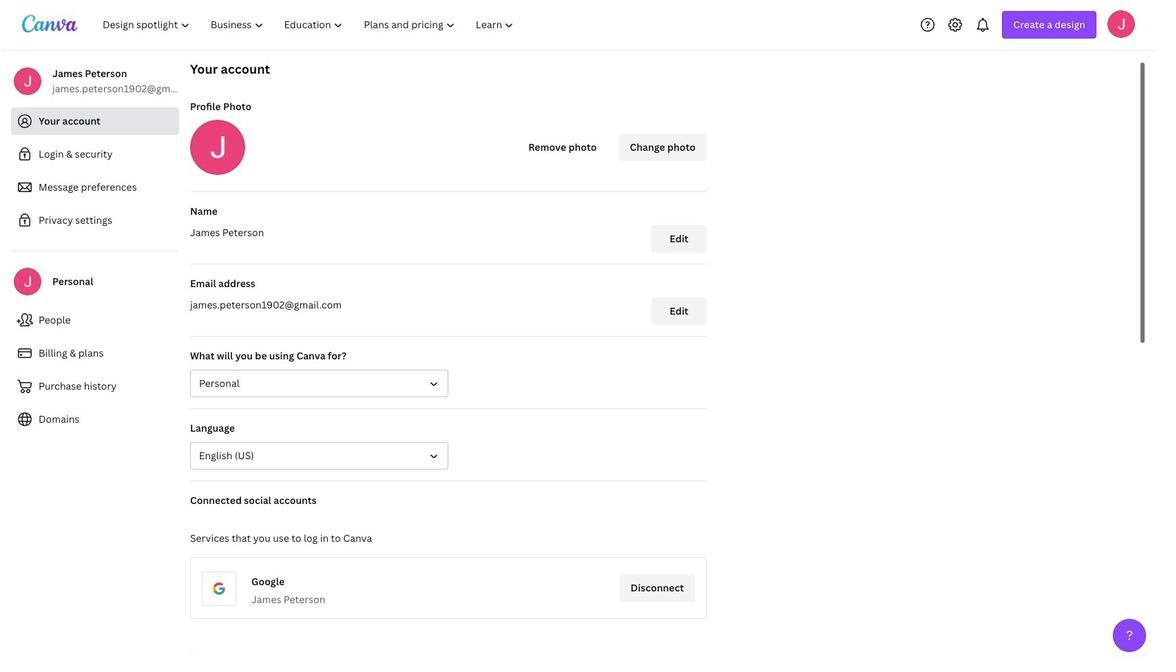 Task type: describe. For each thing, give the bounding box(es) containing it.
top level navigation element
[[94, 11, 526, 39]]

james peterson image
[[1108, 10, 1135, 38]]



Task type: vqa. For each thing, say whether or not it's contained in the screenshot.
'James Peterson' "image"
yes



Task type: locate. For each thing, give the bounding box(es) containing it.
Language: English (US) button
[[190, 442, 448, 470]]

None button
[[190, 370, 448, 397]]



